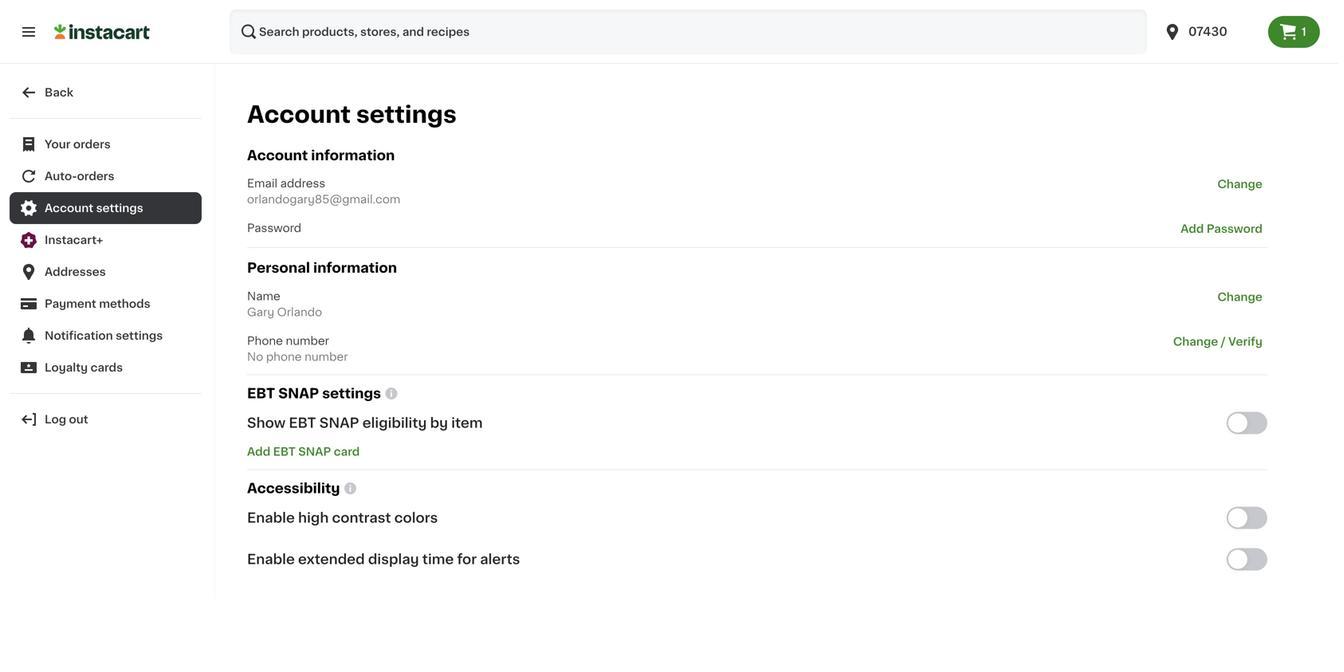 Task type: vqa. For each thing, say whether or not it's contained in the screenshot.
CARD
yes



Task type: locate. For each thing, give the bounding box(es) containing it.
your orders link
[[10, 128, 202, 160]]

display
[[368, 552, 419, 566]]

0 vertical spatial add
[[1181, 223, 1204, 235]]

ebt up add ebt snap card link
[[289, 416, 316, 430]]

back link
[[10, 77, 202, 108]]

account up email
[[247, 149, 308, 162]]

orders
[[73, 139, 111, 150], [77, 171, 114, 182]]

0 vertical spatial change button
[[1213, 176, 1268, 193]]

account settings up the instacart+ link
[[45, 203, 143, 214]]

change up verify
[[1218, 291, 1263, 302]]

1 vertical spatial enable
[[247, 552, 295, 566]]

1 horizontal spatial add
[[1181, 223, 1204, 235]]

change button
[[1213, 176, 1268, 193], [1213, 288, 1268, 306]]

methods
[[99, 298, 150, 309]]

add password
[[1181, 223, 1263, 235]]

payment
[[45, 298, 96, 309]]

change button up the add password button
[[1213, 176, 1268, 193]]

number up phone
[[286, 335, 329, 346]]

change button up verify
[[1213, 288, 1268, 306]]

1 horizontal spatial password
[[1207, 223, 1263, 235]]

gary
[[247, 306, 274, 318]]

high
[[298, 511, 329, 525]]

cards
[[91, 362, 123, 373]]

password
[[247, 223, 301, 234], [1207, 223, 1263, 235]]

1
[[1302, 26, 1307, 37]]

change up the add password button
[[1218, 179, 1263, 190]]

snap
[[278, 387, 319, 400], [320, 416, 359, 430], [298, 446, 331, 457]]

your orders
[[45, 139, 111, 150]]

orders inside your orders link
[[73, 139, 111, 150]]

0 vertical spatial orders
[[73, 139, 111, 150]]

account settings inside account settings link
[[45, 203, 143, 214]]

no
[[247, 351, 263, 362]]

ebt down show
[[273, 446, 296, 457]]

1 vertical spatial information
[[313, 261, 397, 275]]

account settings
[[247, 103, 457, 126], [45, 203, 143, 214]]

1 vertical spatial change button
[[1213, 288, 1268, 306]]

2 vertical spatial ebt
[[273, 446, 296, 457]]

0 horizontal spatial password
[[247, 223, 301, 234]]

2 vertical spatial snap
[[298, 446, 331, 457]]

orders inside auto-orders link
[[77, 171, 114, 182]]

0 horizontal spatial account settings
[[45, 203, 143, 214]]

account settings link
[[10, 192, 202, 224]]

enable for enable extended display time for alerts
[[247, 552, 295, 566]]

07430 button
[[1154, 10, 1269, 54]]

0 horizontal spatial add
[[247, 446, 271, 457]]

account up account information
[[247, 103, 351, 126]]

log out link
[[10, 403, 202, 435]]

account up instacart+
[[45, 203, 93, 214]]

email
[[247, 178, 278, 189]]

instacart+ link
[[10, 224, 202, 256]]

change for account information
[[1218, 179, 1263, 190]]

card
[[334, 446, 360, 457]]

orders up the auto-orders
[[73, 139, 111, 150]]

enable down accessibility on the bottom left of the page
[[247, 511, 295, 525]]

auto-
[[45, 171, 77, 182]]

2 change button from the top
[[1213, 288, 1268, 306]]

enable
[[247, 511, 295, 525], [247, 552, 295, 566]]

0 vertical spatial enable
[[247, 511, 295, 525]]

number up ebt snap settings
[[305, 351, 348, 362]]

0 vertical spatial information
[[311, 149, 395, 162]]

notification settings
[[45, 330, 163, 341]]

information
[[311, 149, 395, 162], [313, 261, 397, 275]]

1 vertical spatial ebt
[[289, 416, 316, 430]]

07430 button
[[1163, 10, 1259, 54]]

account
[[247, 103, 351, 126], [247, 149, 308, 162], [45, 203, 93, 214]]

extended
[[298, 552, 365, 566]]

personal information
[[247, 261, 397, 275]]

information up 'email address orlandogary85@gmail.com'
[[311, 149, 395, 162]]

1 vertical spatial add
[[247, 446, 271, 457]]

snap up card
[[320, 416, 359, 430]]

auto-orders
[[45, 171, 114, 182]]

change / verify button
[[1169, 333, 1268, 350]]

add
[[1181, 223, 1204, 235], [247, 446, 271, 457]]

0 vertical spatial snap
[[278, 387, 319, 400]]

snap left card
[[298, 446, 331, 457]]

ebt for show
[[289, 416, 316, 430]]

ebt up show
[[247, 387, 275, 400]]

enable left extended
[[247, 552, 295, 566]]

number
[[286, 335, 329, 346], [305, 351, 348, 362]]

orlandogary85@gmail.com
[[247, 194, 401, 205]]

settings
[[356, 103, 457, 126], [96, 203, 143, 214], [116, 330, 163, 341], [322, 387, 381, 400]]

addresses
[[45, 266, 106, 277]]

0 vertical spatial account
[[247, 103, 351, 126]]

None search field
[[230, 10, 1147, 54]]

account settings up account information
[[247, 103, 457, 126]]

1 change button from the top
[[1213, 176, 1268, 193]]

enable for enable high contrast colors
[[247, 511, 295, 525]]

1 vertical spatial account
[[247, 149, 308, 162]]

orders up account settings link
[[77, 171, 114, 182]]

out
[[69, 414, 88, 425]]

0 vertical spatial change
[[1218, 179, 1263, 190]]

0 vertical spatial ebt
[[247, 387, 275, 400]]

name
[[247, 291, 280, 302]]

add ebt snap card
[[247, 446, 360, 457]]

for
[[457, 552, 477, 566]]

change / verify
[[1174, 336, 1263, 347]]

1 vertical spatial snap
[[320, 416, 359, 430]]

change left /
[[1174, 336, 1219, 347]]

ebt
[[247, 387, 275, 400], [289, 416, 316, 430], [273, 446, 296, 457]]

colors
[[394, 511, 438, 525]]

0 vertical spatial account settings
[[247, 103, 457, 126]]

addresses link
[[10, 256, 202, 288]]

1 vertical spatial orders
[[77, 171, 114, 182]]

2 enable from the top
[[247, 552, 295, 566]]

add inside button
[[1181, 223, 1204, 235]]

information up orlando
[[313, 261, 397, 275]]

1 enable from the top
[[247, 511, 295, 525]]

1 vertical spatial number
[[305, 351, 348, 362]]

1 vertical spatial change
[[1218, 291, 1263, 302]]

change
[[1218, 179, 1263, 190], [1218, 291, 1263, 302], [1174, 336, 1219, 347]]

snap down phone
[[278, 387, 319, 400]]

orders for your orders
[[73, 139, 111, 150]]

1 vertical spatial account settings
[[45, 203, 143, 214]]

verify
[[1229, 336, 1263, 347]]

change button for account information
[[1213, 176, 1268, 193]]

/
[[1221, 336, 1226, 347]]

1 button
[[1269, 16, 1321, 48]]

notification
[[45, 330, 113, 341]]

2 vertical spatial account
[[45, 203, 93, 214]]

alerts
[[480, 552, 520, 566]]

personal
[[247, 261, 310, 275]]

instacart+
[[45, 234, 103, 246]]

account information
[[247, 149, 395, 162]]

add ebt snap card link
[[247, 446, 360, 457]]



Task type: describe. For each thing, give the bounding box(es) containing it.
loyalty cards
[[45, 362, 123, 373]]

email address orlandogary85@gmail.com
[[247, 178, 401, 205]]

add password button
[[1176, 220, 1268, 238]]

payment methods
[[45, 298, 150, 309]]

information for personal information
[[313, 261, 397, 275]]

loyalty
[[45, 362, 88, 373]]

snap for show ebt snap eligibility by item
[[320, 416, 359, 430]]

show ebt snap eligibility by item
[[247, 416, 483, 430]]

orders for auto-orders
[[77, 171, 114, 182]]

phone
[[266, 351, 302, 362]]

phone number no phone number
[[247, 335, 348, 362]]

contrast
[[332, 511, 391, 525]]

instacart logo image
[[54, 22, 150, 41]]

07430
[[1189, 26, 1228, 37]]

add for add ebt snap card
[[247, 446, 271, 457]]

show
[[247, 416, 286, 430]]

name gary orlando
[[247, 291, 322, 318]]

password inside button
[[1207, 223, 1263, 235]]

payment methods link
[[10, 288, 202, 320]]

0 vertical spatial number
[[286, 335, 329, 346]]

by
[[430, 416, 448, 430]]

add for add password
[[1181, 223, 1204, 235]]

back
[[45, 87, 73, 98]]

log out
[[45, 414, 88, 425]]

phone
[[247, 335, 283, 346]]

2 vertical spatial change
[[1174, 336, 1219, 347]]

accessibility
[[247, 481, 340, 495]]

information for account information
[[311, 149, 395, 162]]

auto-orders link
[[10, 160, 202, 192]]

change for personal information
[[1218, 291, 1263, 302]]

enable high contrast colors
[[247, 511, 438, 525]]

ebt for add
[[273, 446, 296, 457]]

your
[[45, 139, 71, 150]]

time
[[422, 552, 454, 566]]

loyalty cards link
[[10, 352, 202, 384]]

1 horizontal spatial account settings
[[247, 103, 457, 126]]

log
[[45, 414, 66, 425]]

change button for personal information
[[1213, 288, 1268, 306]]

orlando
[[277, 306, 322, 318]]

eligibility
[[363, 416, 427, 430]]

item
[[452, 416, 483, 430]]

address
[[280, 178, 326, 189]]

Search field
[[230, 10, 1147, 54]]

snap for add ebt snap card
[[298, 446, 331, 457]]

notification settings link
[[10, 320, 202, 352]]

enable extended display time for alerts
[[247, 552, 520, 566]]

ebt snap settings
[[247, 387, 381, 400]]



